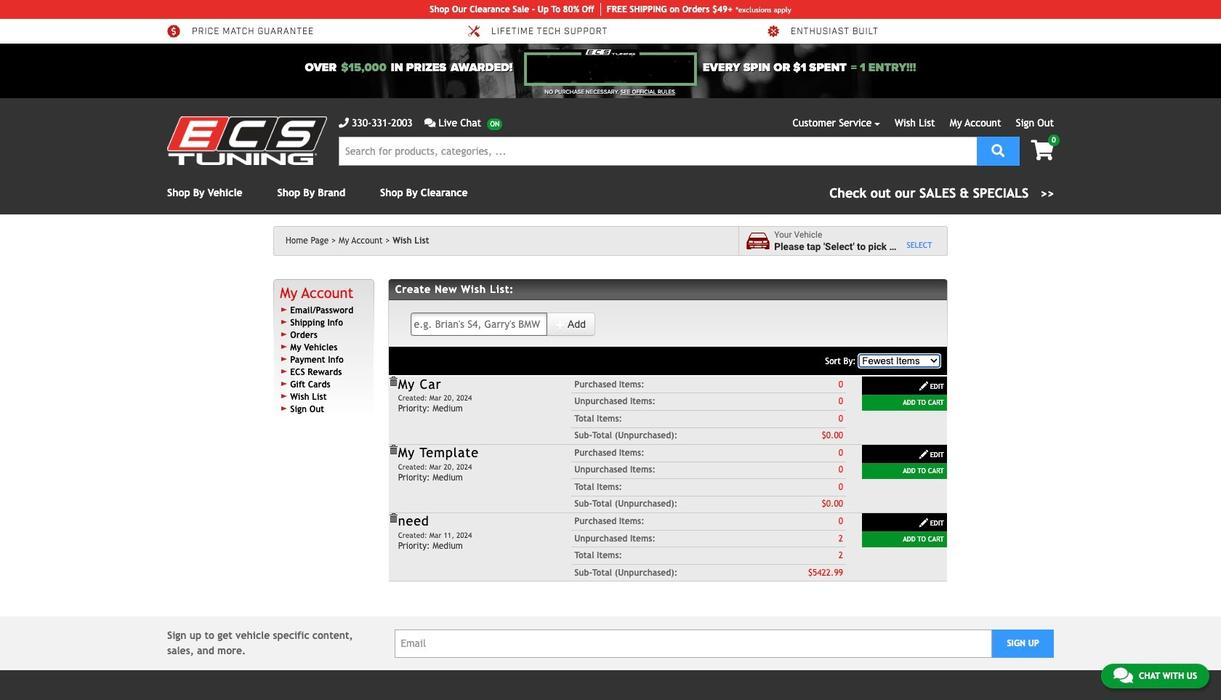 Task type: locate. For each thing, give the bounding box(es) containing it.
0 vertical spatial white image
[[919, 381, 929, 391]]

delete image for bottommost white icon
[[388, 513, 398, 524]]

2 vertical spatial delete image
[[388, 513, 398, 524]]

Search text field
[[339, 137, 977, 166]]

ecs tuning image
[[167, 116, 327, 165]]

delete image
[[388, 377, 398, 387], [388, 445, 398, 455], [388, 513, 398, 524]]

3 delete image from the top
[[388, 513, 398, 524]]

white image
[[919, 381, 929, 391], [919, 449, 929, 460]]

ecs tuning 'spin to win' contest logo image
[[524, 49, 697, 86]]

1 vertical spatial white image
[[919, 449, 929, 460]]

0 horizontal spatial white image
[[555, 320, 566, 330]]

1 delete image from the top
[[388, 377, 398, 387]]

1 vertical spatial white image
[[919, 518, 929, 528]]

2 delete image from the top
[[388, 445, 398, 455]]

phone image
[[339, 118, 349, 128]]

1 vertical spatial delete image
[[388, 445, 398, 455]]

0 vertical spatial delete image
[[388, 377, 398, 387]]

e.g. Brian's S4, Garry's BMW E92...etc text field
[[410, 313, 547, 336]]

white image
[[555, 320, 566, 330], [919, 518, 929, 528]]

1 horizontal spatial white image
[[919, 518, 929, 528]]

shopping cart image
[[1031, 140, 1054, 161]]



Task type: describe. For each thing, give the bounding box(es) containing it.
Email email field
[[394, 629, 993, 658]]

delete image for 1st white image from the top of the page
[[388, 377, 398, 387]]

1 white image from the top
[[919, 381, 929, 391]]

delete image for first white image from the bottom
[[388, 445, 398, 455]]

comments image
[[1114, 667, 1133, 684]]

search image
[[992, 144, 1005, 157]]

comments image
[[424, 118, 436, 128]]

2 white image from the top
[[919, 449, 929, 460]]

0 vertical spatial white image
[[555, 320, 566, 330]]



Task type: vqa. For each thing, say whether or not it's contained in the screenshot.
third delete IMAGE from the bottom of the page
yes



